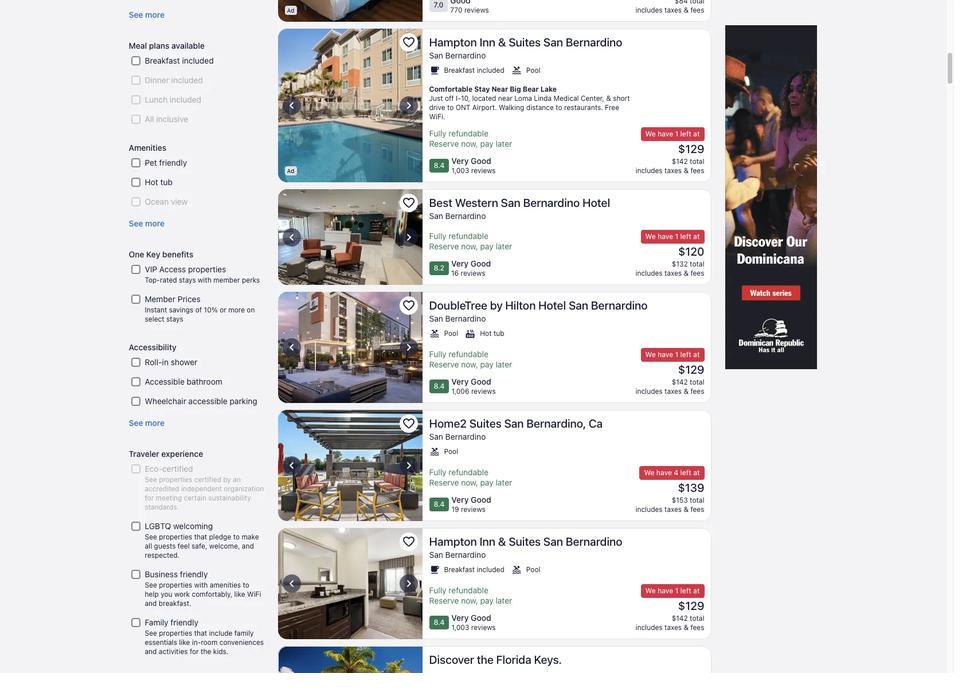Task type: vqa. For each thing, say whether or not it's contained in the screenshot.
wizard region
no



Task type: locate. For each thing, give the bounding box(es) containing it.
3 refundable from the top
[[449, 349, 489, 359]]

good for hampton inn & suites san bernardino
[[471, 613, 491, 623]]

0 horizontal spatial like
[[179, 638, 190, 647]]

stays down access
[[179, 276, 196, 285]]

2 8.4 from the top
[[434, 382, 445, 391]]

properties inside lgbtq welcoming see properties that pledge to make all guests feel safe, welcome, and respected.
[[159, 533, 192, 541]]

that
[[194, 533, 207, 541], [194, 629, 207, 638]]

1 hampton inn & suites san bernardino san bernardino from the top
[[429, 36, 623, 60]]

0 vertical spatial hot tub
[[145, 177, 173, 187]]

1 fully refundable reserve now, pay later from the top
[[429, 128, 512, 149]]

see more up key
[[129, 219, 165, 228]]

have for very good 19 reviews
[[657, 469, 672, 477]]

included up stay
[[477, 66, 505, 75]]

0 vertical spatial $142
[[672, 157, 688, 166]]

1 vertical spatial with
[[194, 581, 208, 590]]

1 vertical spatial for
[[190, 648, 199, 656]]

4 refundable from the top
[[449, 467, 489, 477]]

make
[[242, 533, 259, 541]]

breakfast left small icon
[[444, 565, 475, 574]]

2 pay from the top
[[480, 241, 494, 251]]

2 vertical spatial $142
[[672, 614, 688, 623]]

and down help on the left of page
[[145, 599, 157, 608]]

hotel
[[583, 196, 610, 209], [539, 299, 566, 312]]

friendly inside family friendly see properties that include family essentials like in-room conveniences and activities for the kids.
[[171, 618, 198, 627]]

include
[[209, 629, 233, 638]]

3 see more button from the top
[[129, 418, 264, 428]]

1 horizontal spatial hotel
[[583, 196, 610, 209]]

1 for very good 1,003 reviews
[[675, 587, 679, 595]]

1 vertical spatial breakfast included
[[444, 66, 505, 75]]

with up comfortably,
[[194, 581, 208, 590]]

4 left from the top
[[680, 469, 692, 477]]

1 vertical spatial save hampton inn & suites san bernardino to a trip checkbox
[[399, 533, 418, 551]]

$132
[[672, 260, 688, 268]]

by left an
[[223, 476, 231, 484]]

reviews right 16
[[461, 269, 485, 278]]

fees inside we have 4 left at $139 $153 total includes taxes & fees
[[691, 505, 705, 514]]

lunch included
[[145, 95, 201, 104]]

1 vertical spatial living area image
[[278, 528, 422, 639]]

1 vertical spatial see more button
[[129, 219, 264, 229]]

good inside very good 19 reviews
[[471, 495, 491, 505]]

show next image for hampton inn & suites san bernardino image
[[402, 99, 415, 112], [402, 577, 415, 591]]

for up standards.
[[145, 494, 154, 502]]

10%
[[204, 306, 218, 314]]

2 $142 from the top
[[672, 378, 688, 387]]

3 fully from the top
[[429, 349, 447, 359]]

very up 1,006
[[452, 377, 469, 387]]

comfortably,
[[192, 590, 232, 599]]

properties up member
[[188, 264, 226, 274]]

1 vertical spatial certified
[[194, 476, 221, 484]]

wifi.
[[429, 112, 445, 121]]

left inside we have 1 left at $120 $132 total includes taxes & fees
[[680, 232, 692, 241]]

1 vertical spatial inn
[[480, 535, 496, 548]]

properties up 'feel'
[[159, 533, 192, 541]]

1 refundable from the top
[[449, 128, 489, 138]]

later down best western san bernardino hotel san bernardino
[[496, 241, 512, 251]]

1 fees from the top
[[691, 6, 705, 14]]

vip access properties top-rated stays with member perks
[[145, 264, 260, 285]]

fully for best western san bernardino hotel
[[429, 231, 447, 241]]

fully for doubletree by hilton hotel san bernardino
[[429, 349, 447, 359]]

1 hampton from the top
[[429, 36, 477, 49]]

1 later from the top
[[496, 139, 512, 149]]

1 vertical spatial breakfast
[[444, 66, 475, 75]]

1 horizontal spatial certified
[[194, 476, 221, 484]]

keys.
[[534, 653, 562, 666]]

eco-certified see properties certified by an accredited independent organization for meeting certain sustainability standards.
[[145, 464, 264, 512]]

properties up accredited
[[159, 476, 192, 484]]

medical
[[554, 94, 579, 103]]

certified
[[162, 464, 193, 474], [194, 476, 221, 484]]

properties up essentials
[[159, 629, 192, 638]]

and for business friendly
[[145, 599, 157, 608]]

that inside lgbtq welcoming see properties that pledge to make all guests feel safe, welcome, and respected.
[[194, 533, 207, 541]]

see up traveler
[[129, 418, 143, 428]]

comfortable stay near big bear lake just off i-10, located near loma linda medical center,  & short drive to ont airport. walking distance to restaurants. free wifi.
[[429, 85, 630, 121]]

hot tub down pet friendly
[[145, 177, 173, 187]]

fully refundable reserve now, pay later up very good 1,006 reviews
[[429, 349, 512, 369]]

friendly for pet
[[159, 158, 187, 168]]

4 at from the top
[[693, 469, 700, 477]]

3 later from the top
[[496, 360, 512, 369]]

0 vertical spatial hotel
[[583, 196, 610, 209]]

2 terrace/patio image from the top
[[278, 410, 422, 521]]

hot tub
[[145, 177, 173, 187], [480, 329, 504, 338]]

0 vertical spatial breakfast included
[[145, 56, 214, 65]]

later for hampton inn & suites san bernardino
[[496, 596, 512, 606]]

see up help on the left of page
[[145, 581, 157, 590]]

0 horizontal spatial hotel
[[539, 299, 566, 312]]

1 vertical spatial very good 1,003 reviews
[[452, 613, 496, 632]]

properties inside business friendly see properties with amenities to help you work comfortably, like wifi and breakfast.
[[159, 581, 192, 590]]

5 now, from the top
[[461, 596, 478, 606]]

bernardino,
[[527, 417, 586, 430]]

1 horizontal spatial the
[[477, 653, 494, 666]]

see more button for amenities
[[129, 219, 264, 229]]

0 vertical spatial stays
[[179, 276, 196, 285]]

5 fully refundable reserve now, pay later from the top
[[429, 586, 512, 606]]

see up the meal
[[129, 10, 143, 20]]

taxes for very good 1,006 reviews
[[665, 387, 682, 396]]

by left hilton
[[490, 299, 503, 312]]

stays down savings on the top of page
[[166, 315, 183, 324]]

8.4 up best
[[434, 161, 445, 170]]

and down essentials
[[145, 648, 157, 656]]

inn
[[480, 36, 496, 49], [480, 535, 496, 548]]

reserve for doubletree by hilton hotel san bernardino
[[429, 360, 459, 369]]

the left florida
[[477, 653, 494, 666]]

hampton down the 770
[[429, 36, 477, 49]]

1 total from the top
[[690, 157, 705, 166]]

with left member
[[198, 276, 211, 285]]

8.4 up discover
[[434, 618, 445, 627]]

0 vertical spatial hot
[[145, 177, 158, 187]]

0 vertical spatial save hampton inn & suites san bernardino to a trip checkbox
[[399, 33, 418, 52]]

accredited
[[145, 485, 179, 493]]

small image
[[429, 65, 440, 76], [511, 65, 522, 76], [429, 329, 440, 339], [465, 329, 476, 339], [429, 447, 440, 457], [429, 565, 440, 575]]

included
[[182, 56, 214, 65], [477, 66, 505, 75], [171, 75, 203, 85], [170, 95, 201, 104], [477, 565, 505, 574]]

san
[[544, 36, 563, 49], [429, 50, 443, 60], [501, 196, 521, 209], [429, 211, 443, 221], [569, 299, 588, 312], [429, 314, 443, 323], [504, 417, 524, 430], [429, 432, 443, 442], [544, 535, 563, 548], [429, 550, 443, 560]]

taxes inside we have 4 left at $139 $153 total includes taxes & fees
[[665, 505, 682, 514]]

that inside family friendly see properties that include family essentials like in-room conveniences and activities for the kids.
[[194, 629, 207, 638]]

0 vertical spatial living area image
[[278, 29, 422, 182]]

taxes inside we have 1 left at $120 $132 total includes taxes & fees
[[665, 269, 682, 278]]

very for best western san bernardino hotel
[[451, 259, 469, 268]]

more right or
[[228, 306, 245, 314]]

save hampton inn & suites san bernardino to a trip checkbox for comfortable
[[399, 33, 418, 52]]

2 ad from the top
[[287, 167, 295, 174]]

now, for best western san bernardino hotel
[[461, 241, 478, 251]]

0 vertical spatial that
[[194, 533, 207, 541]]

ont
[[456, 103, 471, 112]]

big
[[510, 85, 521, 93]]

roll-in shower
[[145, 357, 197, 367]]

4 now, from the top
[[461, 478, 478, 487]]

good inside 'very good 16 reviews'
[[471, 259, 491, 268]]

with
[[198, 276, 211, 285], [194, 581, 208, 590]]

refundable
[[449, 128, 489, 138], [449, 231, 489, 241], [449, 349, 489, 359], [449, 467, 489, 477], [449, 586, 489, 595]]

fully refundable reserve now, pay later down ont
[[429, 128, 512, 149]]

1 horizontal spatial tub
[[494, 329, 504, 338]]

4 includes from the top
[[636, 387, 663, 396]]

1 vertical spatial ad
[[287, 167, 295, 174]]

3 fully refundable reserve now, pay later from the top
[[429, 349, 512, 369]]

2 total from the top
[[690, 260, 705, 268]]

2 we have 1 left at $129 $142 total includes taxes & fees from the top
[[636, 350, 705, 396]]

like inside family friendly see properties that include family essentials like in-room conveniences and activities for the kids.
[[179, 638, 190, 647]]

for inside eco-certified see properties certified by an accredited independent organization for meeting certain sustainability standards.
[[145, 494, 154, 502]]

florida
[[496, 653, 531, 666]]

friendly for family
[[171, 618, 198, 627]]

3 we have 1 left at $129 $142 total includes taxes & fees from the top
[[636, 587, 705, 632]]

3 now, from the top
[[461, 360, 478, 369]]

reviews right "19"
[[461, 505, 486, 514]]

suites inside home2 suites san bernardino, ca san bernardino
[[470, 417, 502, 430]]

left inside we have 4 left at $139 $153 total includes taxes & fees
[[680, 469, 692, 477]]

0 vertical spatial show next image for hampton inn & suites san bernardino image
[[402, 99, 415, 112]]

at inside we have 1 left at $120 $132 total includes taxes & fees
[[693, 232, 700, 241]]

bernardino inside home2 suites san bernardino, ca san bernardino
[[445, 432, 486, 442]]

reviews up western
[[471, 166, 496, 175]]

properties inside family friendly see properties that include family essentials like in-room conveniences and activities for the kids.
[[159, 629, 192, 638]]

see up all at the bottom of the page
[[145, 533, 157, 541]]

near
[[498, 94, 513, 103]]

8.4
[[434, 161, 445, 170], [434, 382, 445, 391], [434, 500, 445, 509], [434, 618, 445, 627]]

hampton inn & suites san bernardino san bernardino up the bear
[[429, 36, 623, 60]]

have inside we have 1 left at $120 $132 total includes taxes & fees
[[658, 232, 673, 241]]

0 horizontal spatial by
[[223, 476, 231, 484]]

3 $142 from the top
[[672, 614, 688, 623]]

16
[[451, 269, 459, 278]]

includes for very good 1,006 reviews
[[636, 387, 663, 396]]

2 fees from the top
[[691, 166, 705, 175]]

later down home2 suites san bernardino, ca san bernardino
[[496, 478, 512, 487]]

show previous image for hampton inn & suites san bernardino image
[[285, 99, 299, 112], [285, 577, 299, 591]]

1 horizontal spatial like
[[234, 590, 245, 599]]

reviews inside very good 19 reviews
[[461, 505, 486, 514]]

& inside comfortable stay near big bear lake just off i-10, located near loma linda medical center,  & short drive to ont airport. walking distance to restaurants. free wifi.
[[606, 94, 611, 103]]

inn down very good 19 reviews
[[480, 535, 496, 548]]

see
[[129, 10, 143, 20], [129, 219, 143, 228], [129, 418, 143, 428], [145, 476, 157, 484], [145, 533, 157, 541], [145, 581, 157, 590], [145, 629, 157, 638]]

2 inn from the top
[[480, 535, 496, 548]]

see more up the meal
[[129, 10, 165, 20]]

1 show next image for hampton inn & suites san bernardino image from the top
[[402, 99, 415, 112]]

total inside we have 1 left at $120 $132 total includes taxes & fees
[[690, 260, 705, 268]]

see more
[[129, 10, 165, 20], [129, 219, 165, 228], [129, 418, 165, 428]]

8.4 left 1,006
[[434, 382, 445, 391]]

1 inside we have 1 left at $120 $132 total includes taxes & fees
[[675, 232, 679, 241]]

total inside we have 4 left at $139 $153 total includes taxes & fees
[[690, 496, 705, 505]]

that up safe,
[[194, 533, 207, 541]]

see inside family friendly see properties that include family essentials like in-room conveniences and activities for the kids.
[[145, 629, 157, 638]]

1 vertical spatial suites
[[470, 417, 502, 430]]

good
[[471, 156, 491, 166], [471, 259, 491, 268], [471, 377, 491, 387], [471, 495, 491, 505], [471, 613, 491, 623]]

friendly for business
[[180, 570, 208, 579]]

see more for amenities
[[129, 219, 165, 228]]

6 taxes from the top
[[665, 623, 682, 632]]

breakfast included
[[145, 56, 214, 65], [444, 66, 505, 75], [444, 565, 505, 574]]

reviews inside very good 1,006 reviews
[[471, 387, 496, 396]]

we for very good 1,006 reviews
[[645, 350, 656, 359]]

4 1 from the top
[[675, 587, 679, 595]]

0 vertical spatial ad
[[287, 7, 295, 14]]

good for doubletree by hilton hotel san bernardino
[[471, 377, 491, 387]]

later down small icon
[[496, 596, 512, 606]]

1 includes from the top
[[636, 6, 663, 14]]

3 total from the top
[[690, 378, 705, 387]]

0 vertical spatial friendly
[[159, 158, 187, 168]]

living area image
[[278, 29, 422, 182], [278, 528, 422, 639]]

see inside eco-certified see properties certified by an accredited independent organization for meeting certain sustainability standards.
[[145, 476, 157, 484]]

3 includes from the top
[[636, 269, 663, 278]]

4 fees from the top
[[691, 387, 705, 396]]

1 see more from the top
[[129, 10, 165, 20]]

lake
[[541, 85, 557, 93]]

very for hampton inn & suites san bernardino
[[452, 613, 469, 623]]

$129 for very good 1,003 reviews
[[678, 599, 705, 612]]

fully for home2 suites san bernardino, ca
[[429, 467, 447, 477]]

0 vertical spatial hampton inn & suites san bernardino san bernardino
[[429, 36, 623, 60]]

2 later from the top
[[496, 241, 512, 251]]

accessible
[[145, 377, 185, 387]]

save hampton inn & suites san bernardino to a trip checkbox for fully
[[399, 533, 418, 551]]

1,003
[[452, 166, 469, 175], [452, 623, 469, 632]]

4 reserve from the top
[[429, 478, 459, 487]]

reserve for home2 suites san bernardino, ca
[[429, 478, 459, 487]]

includes inside we have 4 left at $139 $153 total includes taxes & fees
[[636, 505, 663, 514]]

2 at from the top
[[693, 232, 700, 241]]

fees for very good 1,003 reviews
[[691, 623, 705, 632]]

1 vertical spatial tub
[[494, 329, 504, 338]]

inn for refundable
[[480, 535, 496, 548]]

show next image for hampton inn & suites san bernardino image for fully
[[402, 577, 415, 591]]

we inside we have 4 left at $139 $153 total includes taxes & fees
[[644, 469, 655, 477]]

Save Home2 Suites San Bernardino, Ca to a trip checkbox
[[399, 415, 418, 433]]

8.4 for hampton
[[434, 618, 445, 627]]

2 hampton from the top
[[429, 535, 477, 548]]

5 fees from the top
[[691, 505, 705, 514]]

later for doubletree by hilton hotel san bernardino
[[496, 360, 512, 369]]

fully refundable reserve now, pay later up very good 19 reviews
[[429, 467, 512, 487]]

pool up the bear
[[526, 66, 541, 75]]

2 vertical spatial see more
[[129, 418, 165, 428]]

hotel inside doubletree by hilton hotel san bernardino san bernardino
[[539, 299, 566, 312]]

terrace/patio image
[[278, 292, 422, 403], [278, 410, 422, 521]]

reviews for home2 suites san bernardino, ca
[[461, 505, 486, 514]]

0 vertical spatial terrace/patio image
[[278, 292, 422, 403]]

5 taxes from the top
[[665, 505, 682, 514]]

reserve for best western san bernardino hotel
[[429, 241, 459, 251]]

0 horizontal spatial the
[[201, 648, 211, 656]]

business
[[145, 570, 178, 579]]

hampton for comfortable
[[429, 36, 477, 49]]

at for very good 16 reviews
[[693, 232, 700, 241]]

1 now, from the top
[[461, 139, 478, 149]]

we have 1 left at $120 $132 total includes taxes & fees
[[636, 232, 705, 278]]

near
[[492, 85, 508, 93]]

very inside 'very good 16 reviews'
[[451, 259, 469, 268]]

0 vertical spatial show previous image for hampton inn & suites san bernardino image
[[285, 99, 299, 112]]

1
[[675, 130, 679, 138], [675, 232, 679, 241], [675, 350, 679, 359], [675, 587, 679, 595]]

1,003 up discover
[[452, 623, 469, 632]]

1 vertical spatial show previous image for hampton inn & suites san bernardino image
[[285, 577, 299, 591]]

3 $129 from the top
[[678, 599, 705, 612]]

like left wifi
[[234, 590, 245, 599]]

fully refundable reserve now, pay later for hampton inn & suites san bernardino
[[429, 586, 512, 606]]

reviews up the discover the florida keys.
[[471, 623, 496, 632]]

discover
[[429, 653, 474, 666]]

certified up independent
[[194, 476, 221, 484]]

we inside we have 1 left at $120 $132 total includes taxes & fees
[[645, 232, 656, 241]]

left for very good 1,006 reviews
[[680, 350, 692, 359]]

0 vertical spatial like
[[234, 590, 245, 599]]

properties up work
[[159, 581, 192, 590]]

stays inside vip access properties top-rated stays with member perks
[[179, 276, 196, 285]]

0 vertical spatial 1,003
[[452, 166, 469, 175]]

pay for best western san bernardino hotel
[[480, 241, 494, 251]]

breakfast for comfortable
[[444, 66, 475, 75]]

0 horizontal spatial for
[[145, 494, 154, 502]]

1 vertical spatial $142
[[672, 378, 688, 387]]

properties for business
[[159, 581, 192, 590]]

reserve for hampton inn & suites san bernardino
[[429, 596, 459, 606]]

3 8.4 from the top
[[434, 500, 445, 509]]

5 reserve from the top
[[429, 596, 459, 606]]

0 vertical spatial $129
[[678, 142, 705, 155]]

6 fees from the top
[[691, 623, 705, 632]]

lgbtq
[[145, 521, 171, 531]]

3 left from the top
[[680, 350, 692, 359]]

1 vertical spatial that
[[194, 629, 207, 638]]

fully refundable reserve now, pay later up 'very good 16 reviews'
[[429, 231, 512, 251]]

0 vertical spatial with
[[198, 276, 211, 285]]

have inside we have 4 left at $139 $153 total includes taxes & fees
[[657, 469, 672, 477]]

suites up the bear
[[509, 36, 541, 49]]

2 vertical spatial breakfast
[[444, 565, 475, 574]]

see down eco- on the bottom of page
[[145, 476, 157, 484]]

1 vertical spatial we have 1 left at $129 $142 total includes taxes & fees
[[636, 350, 705, 396]]

1 vertical spatial friendly
[[180, 570, 208, 579]]

1 horizontal spatial hot
[[480, 329, 492, 338]]

and inside lgbtq welcoming see properties that pledge to make all guests feel safe, welcome, and respected.
[[242, 542, 254, 551]]

very up 16
[[451, 259, 469, 268]]

1 vertical spatial and
[[145, 599, 157, 608]]

breakfast included down available
[[145, 56, 214, 65]]

to inside business friendly see properties with amenities to help you work comfortably, like wifi and breakfast.
[[243, 581, 249, 590]]

later up very good 1,006 reviews
[[496, 360, 512, 369]]

very good 1,003 reviews up western
[[452, 156, 496, 175]]

2 fully from the top
[[429, 231, 447, 241]]

breakfast included up stay
[[444, 66, 505, 75]]

1 horizontal spatial for
[[190, 648, 199, 656]]

4 8.4 from the top
[[434, 618, 445, 627]]

1 vertical spatial show next image for hampton inn & suites san bernardino image
[[402, 577, 415, 591]]

1 vertical spatial hampton
[[429, 535, 477, 548]]

see more button up "benefits"
[[129, 219, 264, 229]]

fees inside we have 1 left at $120 $132 total includes taxes & fees
[[691, 269, 705, 278]]

fully refundable reserve now, pay later down small icon
[[429, 586, 512, 606]]

very up western
[[452, 156, 469, 166]]

certified down experience
[[162, 464, 193, 474]]

2 $129 from the top
[[678, 363, 705, 376]]

breakfast for fully
[[444, 565, 475, 574]]

to left make
[[233, 533, 240, 541]]

2 vertical spatial breakfast included
[[444, 565, 505, 574]]

5 includes from the top
[[636, 505, 663, 514]]

very inside very good 19 reviews
[[452, 495, 469, 505]]

1 vertical spatial see more
[[129, 219, 165, 228]]

4 fully from the top
[[429, 467, 447, 477]]

discover the florida keys.
[[429, 653, 562, 666]]

pay for hampton inn & suites san bernardino
[[480, 596, 494, 606]]

0 horizontal spatial hot
[[145, 177, 158, 187]]

properties
[[188, 264, 226, 274], [159, 476, 192, 484], [159, 533, 192, 541], [159, 581, 192, 590], [159, 629, 192, 638]]

1 left from the top
[[680, 130, 692, 138]]

0 vertical spatial breakfast
[[145, 56, 180, 65]]

3 pay from the top
[[480, 360, 494, 369]]

breakfast up comfortable
[[444, 66, 475, 75]]

good inside very good 1,006 reviews
[[471, 377, 491, 387]]

hampton inn & suites san bernardino san bernardino for lake
[[429, 36, 623, 60]]

short
[[613, 94, 630, 103]]

friendly
[[159, 158, 187, 168], [180, 570, 208, 579], [171, 618, 198, 627]]

by inside doubletree by hilton hotel san bernardino san bernardino
[[490, 299, 503, 312]]

tub down pet friendly
[[160, 177, 173, 187]]

2 vertical spatial and
[[145, 648, 157, 656]]

5 pay from the top
[[480, 596, 494, 606]]

2 save hampton inn & suites san bernardino to a trip checkbox from the top
[[399, 533, 418, 551]]

plans
[[149, 41, 169, 51]]

airport.
[[472, 103, 497, 112]]

$120
[[678, 245, 705, 258]]

0 vertical spatial for
[[145, 494, 154, 502]]

1 vertical spatial hampton inn & suites san bernardino san bernardino
[[429, 535, 623, 560]]

0 vertical spatial certified
[[162, 464, 193, 474]]

2 left from the top
[[680, 232, 692, 241]]

2 refundable from the top
[[449, 231, 489, 241]]

friendly up work
[[180, 570, 208, 579]]

5 refundable from the top
[[449, 586, 489, 595]]

0 vertical spatial tub
[[160, 177, 173, 187]]

off
[[445, 94, 454, 103]]

welcoming
[[173, 521, 213, 531]]

770
[[450, 6, 463, 14]]

0 vertical spatial and
[[242, 542, 254, 551]]

the down room
[[201, 648, 211, 656]]

5 later from the top
[[496, 596, 512, 606]]

advertisement image
[[278, 646, 422, 673]]

have for very good 1,006 reviews
[[658, 350, 673, 359]]

amenities
[[129, 143, 166, 153]]

to
[[447, 103, 454, 112], [556, 103, 562, 112], [233, 533, 240, 541], [243, 581, 249, 590]]

suites right home2
[[470, 417, 502, 430]]

1 vertical spatial like
[[179, 638, 190, 647]]

and inside business friendly see properties with amenities to help you work comfortably, like wifi and breakfast.
[[145, 599, 157, 608]]

1 taxes from the top
[[665, 6, 682, 14]]

friendly down breakfast.
[[171, 618, 198, 627]]

breakfast
[[145, 56, 180, 65], [444, 66, 475, 75], [444, 565, 475, 574]]

see more button up available
[[129, 10, 264, 20]]

0 vertical spatial see more
[[129, 10, 165, 20]]

includes inside we have 1 left at $120 $132 total includes taxes & fees
[[636, 269, 663, 278]]

$153
[[672, 496, 688, 505]]

1 living area image from the top
[[278, 29, 422, 182]]

2 reserve from the top
[[429, 241, 459, 251]]

rated
[[160, 276, 177, 285]]

total for very good 19 reviews
[[690, 496, 705, 505]]

2 see more button from the top
[[129, 219, 264, 229]]

reviews inside 'very good 16 reviews'
[[461, 269, 485, 278]]

1 ad from the top
[[287, 7, 295, 14]]

& inside we have 4 left at $139 $153 total includes taxes & fees
[[684, 505, 689, 514]]

now, for home2 suites san bernardino, ca
[[461, 478, 478, 487]]

4 fully refundable reserve now, pay later from the top
[[429, 467, 512, 487]]

1 1,003 from the top
[[452, 166, 469, 175]]

hampton inn & suites san bernardino san bernardino
[[429, 36, 623, 60], [429, 535, 623, 560]]

reviews right 1,006
[[471, 387, 496, 396]]

like left in-
[[179, 638, 190, 647]]

family
[[145, 618, 168, 627]]

2 vertical spatial $129
[[678, 599, 705, 612]]

0 vertical spatial see more button
[[129, 10, 264, 20]]

friendly inside business friendly see properties with amenities to help you work comfortably, like wifi and breakfast.
[[180, 570, 208, 579]]

key
[[146, 250, 160, 259]]

1 1 from the top
[[675, 130, 679, 138]]

properties inside eco-certified see properties certified by an accredited independent organization for meeting certain sustainability standards.
[[159, 476, 192, 484]]

2 vertical spatial we have 1 left at $129 $142 total includes taxes & fees
[[636, 587, 705, 632]]

8.4 left "19"
[[434, 500, 445, 509]]

we for very good 19 reviews
[[644, 469, 655, 477]]

perks
[[242, 276, 260, 285]]

1,003 up western
[[452, 166, 469, 175]]

3 at from the top
[[693, 350, 700, 359]]

1 vertical spatial by
[[223, 476, 231, 484]]

breakfast down 'plans' in the top of the page
[[145, 56, 180, 65]]

0 vertical spatial we have 1 left at $129 $142 total includes taxes & fees
[[636, 130, 705, 175]]

later down walking
[[496, 139, 512, 149]]

3 fees from the top
[[691, 269, 705, 278]]

very up discover
[[452, 613, 469, 623]]

help
[[145, 590, 159, 599]]

and down make
[[242, 542, 254, 551]]

fees for very good 16 reviews
[[691, 269, 705, 278]]

5 fully from the top
[[429, 586, 447, 595]]

hot down 'doubletree'
[[480, 329, 492, 338]]

pool down 'doubletree'
[[444, 329, 458, 338]]

&
[[684, 6, 689, 14], [498, 36, 506, 49], [606, 94, 611, 103], [684, 166, 689, 175], [684, 269, 689, 278], [684, 387, 689, 396], [684, 505, 689, 514], [498, 535, 506, 548], [684, 623, 689, 632]]

4 total from the top
[[690, 496, 705, 505]]

2 vertical spatial suites
[[509, 535, 541, 548]]

0 vertical spatial by
[[490, 299, 503, 312]]

show previous image for hampton inn & suites san bernardino image for comfortable stay near big bear lake
[[285, 99, 299, 112]]

inn for stay
[[480, 36, 496, 49]]

Save Hampton Inn & Suites San Bernardino to a trip checkbox
[[399, 33, 418, 52], [399, 533, 418, 551]]

taxes for very good 19 reviews
[[665, 505, 682, 514]]

0 vertical spatial inn
[[480, 36, 496, 49]]

4 taxes from the top
[[665, 387, 682, 396]]

work
[[174, 590, 190, 599]]

$142
[[672, 157, 688, 166], [672, 378, 688, 387], [672, 614, 688, 623]]

left
[[680, 130, 692, 138], [680, 232, 692, 241], [680, 350, 692, 359], [680, 469, 692, 477], [680, 587, 692, 595]]

show next image for best western san bernardino hotel image
[[402, 230, 415, 244]]

guests
[[154, 542, 176, 551]]

5 at from the top
[[693, 587, 700, 595]]

left for very good 16 reviews
[[680, 232, 692, 241]]

2 vertical spatial friendly
[[171, 618, 198, 627]]

see more button
[[129, 10, 264, 20], [129, 219, 264, 229], [129, 418, 264, 428]]

1 vertical spatial stays
[[166, 315, 183, 324]]

at inside we have 4 left at $139 $153 total includes taxes & fees
[[693, 469, 700, 477]]

2 living area image from the top
[[278, 528, 422, 639]]

5 total from the top
[[690, 614, 705, 623]]

1 vertical spatial 1,003
[[452, 623, 469, 632]]

0 horizontal spatial hot tub
[[145, 177, 173, 187]]

have for very good 16 reviews
[[658, 232, 673, 241]]

at for very good 1,003 reviews
[[693, 587, 700, 595]]

1 horizontal spatial hot tub
[[480, 329, 504, 338]]

5 left from the top
[[680, 587, 692, 595]]

1 save hampton inn & suites san bernardino to a trip checkbox from the top
[[399, 33, 418, 52]]

1 inn from the top
[[480, 36, 496, 49]]

suites for fully refundable
[[509, 535, 541, 548]]

best western san bernardino hotel san bernardino
[[429, 196, 610, 221]]

1 pay from the top
[[480, 139, 494, 149]]

meeting
[[156, 494, 182, 502]]

1 for very good 16 reviews
[[675, 232, 679, 241]]

see more button down wheelchair accessible parking
[[129, 418, 264, 428]]

friendly right pet
[[159, 158, 187, 168]]

hampton inn & suites san bernardino san bernardino for later
[[429, 535, 623, 560]]

that up in-
[[194, 629, 207, 638]]

4 later from the top
[[496, 478, 512, 487]]

meal
[[129, 41, 147, 51]]

tub down doubletree by hilton hotel san bernardino san bernardino
[[494, 329, 504, 338]]

1 horizontal spatial by
[[490, 299, 503, 312]]

1 vertical spatial $129
[[678, 363, 705, 376]]

2 vertical spatial see more button
[[129, 418, 264, 428]]

0 vertical spatial very good 1,003 reviews
[[452, 156, 496, 175]]

for down in-
[[190, 648, 199, 656]]

refundable for hampton inn & suites san bernardino
[[449, 586, 489, 595]]

6 includes from the top
[[636, 623, 663, 632]]

to up wifi
[[243, 581, 249, 590]]

4 pay from the top
[[480, 478, 494, 487]]

very inside very good 1,006 reviews
[[452, 377, 469, 387]]

0 vertical spatial suites
[[509, 36, 541, 49]]

breakfast included left small icon
[[444, 565, 505, 574]]

in
[[162, 357, 169, 367]]

see down family
[[145, 629, 157, 638]]

pay
[[480, 139, 494, 149], [480, 241, 494, 251], [480, 360, 494, 369], [480, 478, 494, 487], [480, 596, 494, 606]]

business friendly see properties with amenities to help you work comfortably, like wifi and breakfast.
[[145, 570, 261, 608]]

hot tub down 'doubletree'
[[480, 329, 504, 338]]

hampton down "19"
[[429, 535, 477, 548]]

very
[[452, 156, 469, 166], [451, 259, 469, 268], [452, 377, 469, 387], [452, 495, 469, 505], [452, 613, 469, 623]]

hampton inn & suites san bernardino san bernardino up small icon
[[429, 535, 623, 560]]

see inside lgbtq welcoming see properties that pledge to make all guests feel safe, welcome, and respected.
[[145, 533, 157, 541]]

1 vertical spatial terrace/patio image
[[278, 410, 422, 521]]

2 hampton inn & suites san bernardino san bernardino from the top
[[429, 535, 623, 560]]

0 vertical spatial hampton
[[429, 36, 477, 49]]

for
[[145, 494, 154, 502], [190, 648, 199, 656]]

1 vertical spatial hotel
[[539, 299, 566, 312]]

2 show next image for hampton inn & suites san bernardino image from the top
[[402, 577, 415, 591]]

2 1,003 from the top
[[452, 623, 469, 632]]



Task type: describe. For each thing, give the bounding box(es) containing it.
of
[[195, 306, 202, 314]]

walking
[[499, 103, 524, 112]]

show previous image for home2 suites san bernardino, ca image
[[285, 459, 299, 473]]

i-
[[456, 94, 461, 103]]

all
[[145, 114, 154, 124]]

select
[[145, 315, 164, 324]]

more up key
[[145, 219, 165, 228]]

member prices instant savings of 10% or more on select stays
[[145, 294, 255, 324]]

see up one
[[129, 219, 143, 228]]

and inside family friendly see properties that include family essentials like in-room conveniences and activities for the kids.
[[145, 648, 157, 656]]

that for welcoming
[[194, 533, 207, 541]]

1 for very good 1,006 reviews
[[675, 350, 679, 359]]

to down 'medical'
[[556, 103, 562, 112]]

we for very good 16 reviews
[[645, 232, 656, 241]]

safe,
[[192, 542, 207, 551]]

includes for very good 19 reviews
[[636, 505, 663, 514]]

member
[[145, 294, 175, 304]]

19
[[452, 505, 459, 514]]

2 includes from the top
[[636, 166, 663, 175]]

Save DoubleTree by Hilton Hotel San Bernardino to a trip checkbox
[[399, 296, 418, 315]]

home2
[[429, 417, 467, 430]]

with inside vip access properties top-rated stays with member perks
[[198, 276, 211, 285]]

free
[[605, 103, 619, 112]]

lobby image
[[278, 189, 422, 285]]

0 horizontal spatial tub
[[160, 177, 173, 187]]

shower
[[171, 357, 197, 367]]

room
[[201, 638, 218, 647]]

fully refundable reserve now, pay later for doubletree by hilton hotel san bernardino
[[429, 349, 512, 369]]

more inside member prices instant savings of 10% or more on select stays
[[228, 306, 245, 314]]

drive
[[429, 103, 445, 112]]

now, for hampton inn & suites san bernardino
[[461, 596, 478, 606]]

suites for comfortable stay near big bear lake
[[509, 36, 541, 49]]

8.2
[[434, 264, 444, 272]]

to down off
[[447, 103, 454, 112]]

show next image for hampton inn & suites san bernardino image for comfortable
[[402, 99, 415, 112]]

total for very good 1,006 reviews
[[690, 378, 705, 387]]

reviews for doubletree by hilton hotel san bernardino
[[471, 387, 496, 396]]

taxes for very good 16 reviews
[[665, 269, 682, 278]]

total for very good 1,003 reviews
[[690, 614, 705, 623]]

hampton for fully
[[429, 535, 477, 548]]

doubletree by hilton hotel san bernardino san bernardino
[[429, 299, 648, 323]]

$129 for very good 1,006 reviews
[[678, 363, 705, 376]]

dinner included
[[145, 75, 203, 85]]

pet friendly
[[145, 158, 187, 168]]

refundable for home2 suites san bernardino, ca
[[449, 467, 489, 477]]

1 reserve from the top
[[429, 139, 459, 149]]

to inside lgbtq welcoming see properties that pledge to make all guests feel safe, welcome, and respected.
[[233, 533, 240, 541]]

1 vertical spatial hot
[[480, 329, 492, 338]]

included up "lunch included"
[[171, 75, 203, 85]]

accessible bathroom
[[145, 377, 222, 387]]

& inside we have 1 left at $120 $132 total includes taxes & fees
[[684, 269, 689, 278]]

at for very good 1,006 reviews
[[693, 350, 700, 359]]

pool down home2
[[444, 447, 458, 456]]

1 vertical spatial hot tub
[[480, 329, 504, 338]]

total for very good 16 reviews
[[690, 260, 705, 268]]

pay for doubletree by hilton hotel san bernardino
[[480, 360, 494, 369]]

4
[[674, 469, 679, 477]]

doubletree
[[429, 299, 487, 312]]

access
[[159, 264, 186, 274]]

center,
[[581, 94, 604, 103]]

reviews for hampton inn & suites san bernardino
[[471, 623, 496, 632]]

fees for very good 19 reviews
[[691, 505, 705, 514]]

parking
[[230, 396, 257, 406]]

1 $142 from the top
[[672, 157, 688, 166]]

1 we have 1 left at $129 $142 total includes taxes & fees from the top
[[636, 130, 705, 175]]

1 fully from the top
[[429, 128, 447, 138]]

very good 16 reviews
[[451, 259, 491, 278]]

fully refundable reserve now, pay later for best western san bernardino hotel
[[429, 231, 512, 251]]

refundable for best western san bernardino hotel
[[449, 231, 489, 241]]

bathroom
[[187, 377, 222, 387]]

includes for very good 1,003 reviews
[[636, 623, 663, 632]]

on
[[247, 306, 255, 314]]

reviews right the 770
[[464, 6, 489, 14]]

western
[[455, 196, 498, 209]]

good for best western san bernardino hotel
[[471, 259, 491, 268]]

benefits
[[162, 250, 193, 259]]

1,006
[[452, 387, 469, 396]]

we for very good 1,003 reviews
[[645, 587, 656, 595]]

included left small icon
[[477, 565, 505, 574]]

traveler experience
[[129, 449, 203, 459]]

properties inside vip access properties top-rated stays with member perks
[[188, 264, 226, 274]]

breakfast included for fully refundable
[[444, 565, 505, 574]]

see more for accessibility
[[129, 418, 165, 428]]

eco-
[[145, 464, 162, 474]]

lunch
[[145, 95, 168, 104]]

later for best western san bernardino hotel
[[496, 241, 512, 251]]

living area image for fully refundable
[[278, 528, 422, 639]]

we have 1 left at $129 $142 total includes taxes & fees for very good 1,003 reviews
[[636, 587, 705, 632]]

the inside family friendly see properties that include family essentials like in-room conveniences and activities for the kids.
[[201, 648, 211, 656]]

properties for eco-
[[159, 476, 192, 484]]

standards.
[[145, 503, 179, 512]]

experience
[[161, 449, 203, 459]]

vip
[[145, 264, 157, 274]]

just
[[429, 94, 443, 103]]

1 very good 1,003 reviews from the top
[[452, 156, 496, 175]]

show next image for home2 suites san bernardino, ca image
[[402, 459, 415, 473]]

pet
[[145, 158, 157, 168]]

properties for family
[[159, 629, 192, 638]]

very for doubletree by hilton hotel san bernardino
[[452, 377, 469, 387]]

terrace/patio image for doubletree
[[278, 292, 422, 403]]

show previous image for doubletree by hilton hotel san bernardino image
[[285, 341, 299, 354]]

more up 'plans' in the top of the page
[[145, 10, 165, 20]]

one key benefits
[[129, 250, 193, 259]]

by inside eco-certified see properties certified by an accredited independent organization for meeting certain sustainability standards.
[[223, 476, 231, 484]]

pool right small icon
[[526, 565, 541, 574]]

breakfast included for comfortable stay near big bear lake
[[444, 66, 505, 75]]

all inclusive
[[145, 114, 188, 124]]

we have 4 left at $139 $153 total includes taxes & fees
[[636, 469, 705, 514]]

like inside business friendly see properties with amenities to help you work comfortably, like wifi and breakfast.
[[234, 590, 245, 599]]

refundable for doubletree by hilton hotel san bernardino
[[449, 349, 489, 359]]

stays inside member prices instant savings of 10% or more on select stays
[[166, 315, 183, 324]]

pay for home2 suites san bernardino, ca
[[480, 478, 494, 487]]

Save Best Western San Bernardino Hotel to a trip checkbox
[[399, 194, 418, 212]]

very good 19 reviews
[[452, 495, 491, 514]]

stay
[[474, 85, 490, 93]]

see more button for accessibility
[[129, 418, 264, 428]]

hotel inside best western san bernardino hotel san bernardino
[[583, 196, 610, 209]]

you
[[161, 590, 172, 599]]

inclusive
[[156, 114, 188, 124]]

2 taxes from the top
[[665, 166, 682, 175]]

breakfast.
[[159, 599, 191, 608]]

roll-
[[145, 357, 162, 367]]

more down wheelchair
[[145, 418, 165, 428]]

meal plans available
[[129, 41, 205, 51]]

included down the dinner included
[[170, 95, 201, 104]]

dinner
[[145, 75, 169, 85]]

at for very good 19 reviews
[[693, 469, 700, 477]]

770 reviews
[[450, 6, 489, 14]]

interior entrance image
[[278, 0, 422, 22]]

sustainability
[[208, 494, 251, 502]]

show previous image for hampton inn & suites san bernardino image for fully refundable
[[285, 577, 299, 591]]

essentials
[[145, 638, 177, 647]]

left for very good 19 reviews
[[680, 469, 692, 477]]

restaurants.
[[564, 103, 603, 112]]

wheelchair accessible parking
[[145, 396, 257, 406]]

$142 for very good 1,003 reviews
[[672, 614, 688, 623]]

$139
[[678, 481, 705, 494]]

for inside family friendly see properties that include family essentials like in-room conveniences and activities for the kids.
[[190, 648, 199, 656]]

very for home2 suites san bernardino, ca
[[452, 495, 469, 505]]

loma
[[515, 94, 532, 103]]

have for very good 1,003 reviews
[[658, 587, 673, 595]]

now, for doubletree by hilton hotel san bernardino
[[461, 360, 478, 369]]

savings
[[169, 306, 193, 314]]

1 $129 from the top
[[678, 142, 705, 155]]

very good 1,006 reviews
[[452, 377, 496, 396]]

bear
[[523, 85, 539, 93]]

we have 1 left at $129 $142 total includes taxes & fees for very good 1,006 reviews
[[636, 350, 705, 396]]

properties for lgbtq
[[159, 533, 192, 541]]

instant
[[145, 306, 167, 314]]

1 at from the top
[[693, 130, 700, 138]]

that for friendly
[[194, 629, 207, 638]]

$142 for very good 1,006 reviews
[[672, 378, 688, 387]]

top-
[[145, 276, 160, 285]]

small image
[[511, 565, 522, 575]]

ca
[[589, 417, 603, 430]]

see inside business friendly see properties with amenities to help you work comfortably, like wifi and breakfast.
[[145, 581, 157, 590]]

activities
[[159, 648, 188, 656]]

later for home2 suites san bernardino, ca
[[496, 478, 512, 487]]

2 very good 1,003 reviews from the top
[[452, 613, 496, 632]]

included down available
[[182, 56, 214, 65]]

available
[[172, 41, 205, 51]]

0 horizontal spatial certified
[[162, 464, 193, 474]]

fully refundable reserve now, pay later for home2 suites san bernardino, ca
[[429, 467, 512, 487]]

with inside business friendly see properties with amenities to help you work comfortably, like wifi and breakfast.
[[194, 581, 208, 590]]

terrace/patio image for home2
[[278, 410, 422, 521]]

fully for hampton inn & suites san bernardino
[[429, 586, 447, 595]]

1 see more button from the top
[[129, 10, 264, 20]]

8.4 for doubletree
[[434, 382, 445, 391]]

family friendly see properties that include family essentials like in-room conveniences and activities for the kids.
[[145, 618, 264, 656]]

wifi
[[247, 590, 261, 599]]

located
[[472, 94, 496, 103]]

left for very good 1,003 reviews
[[680, 587, 692, 595]]

10,
[[461, 94, 470, 103]]

independent
[[181, 485, 222, 493]]

1 8.4 from the top
[[434, 161, 445, 170]]

prices
[[178, 294, 201, 304]]

living area image for comfortable stay near big bear lake
[[278, 29, 422, 182]]

best
[[429, 196, 453, 209]]

home2 suites san bernardino, ca san bernardino
[[429, 417, 603, 442]]

reviews for best western san bernardino hotel
[[461, 269, 485, 278]]

certain
[[184, 494, 206, 502]]

amenities
[[210, 581, 241, 590]]

respected.
[[145, 551, 180, 560]]

show previous image for best western san bernardino hotel image
[[285, 230, 299, 244]]

show next image for doubletree by hilton hotel san bernardino image
[[402, 341, 415, 354]]

includes for very good 16 reviews
[[636, 269, 663, 278]]

welcome,
[[209, 542, 240, 551]]

8.4 for home2
[[434, 500, 445, 509]]

and for lgbtq welcoming
[[242, 542, 254, 551]]



